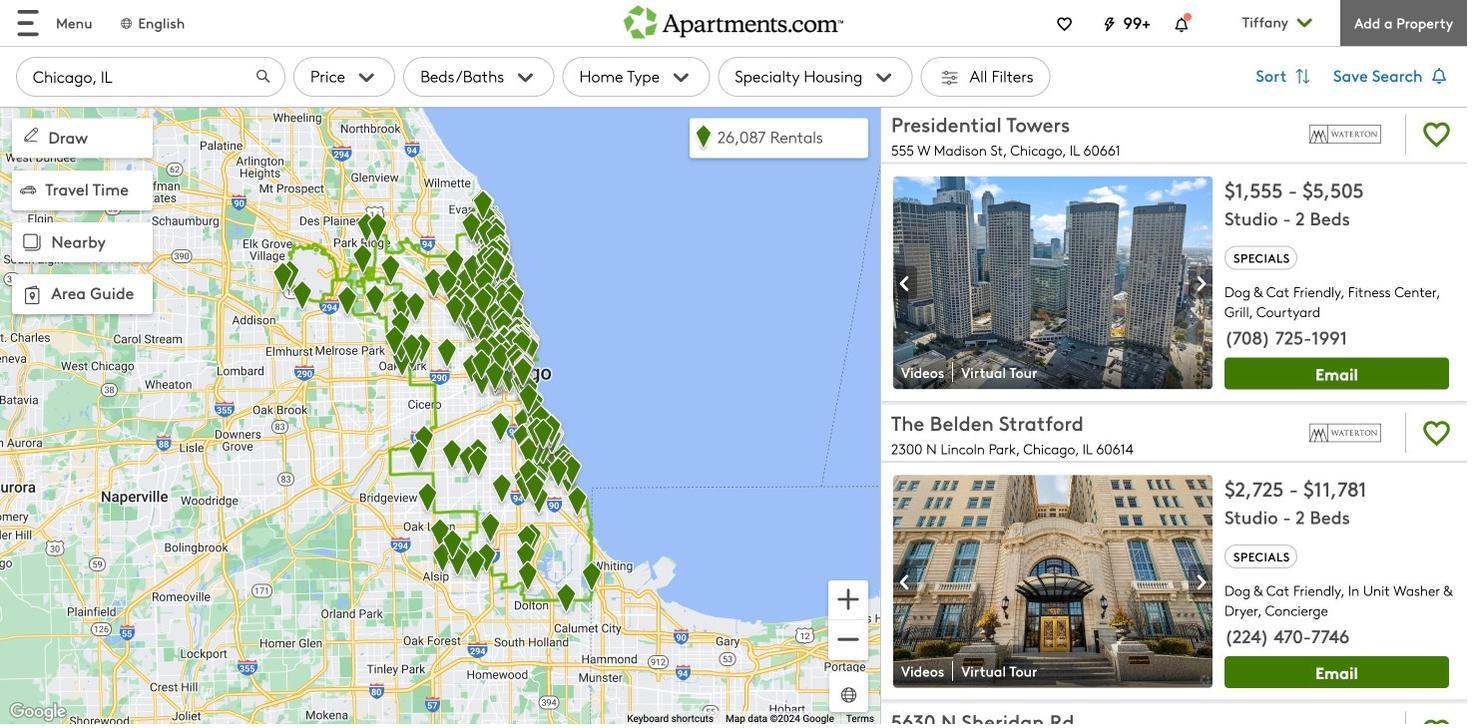Task type: locate. For each thing, give the bounding box(es) containing it.
google image
[[5, 700, 71, 725]]

placard image image
[[894, 267, 918, 300], [1189, 267, 1213, 300], [894, 567, 918, 600], [1189, 567, 1213, 600]]

0 vertical spatial margin image
[[20, 124, 42, 146]]

building photo - presidential towers image
[[894, 176, 1213, 390]]

apartments.com logo image
[[624, 0, 844, 39]]

0 vertical spatial margin image
[[18, 228, 46, 257]]

satellite view image
[[838, 685, 861, 708]]

1 vertical spatial margin image
[[20, 182, 36, 198]]

1 margin image from the top
[[20, 124, 42, 146]]

1 margin image from the top
[[18, 228, 46, 257]]

margin image
[[20, 124, 42, 146], [20, 182, 36, 198]]

margin image
[[18, 228, 46, 257], [18, 281, 46, 310]]

2 margin image from the top
[[20, 182, 36, 198]]

1 vertical spatial margin image
[[18, 281, 46, 310]]

waterton image
[[1298, 110, 1394, 158]]



Task type: describe. For each thing, give the bounding box(es) containing it.
building photo - the belden stratford image
[[894, 475, 1213, 689]]

2 margin image from the top
[[18, 281, 46, 310]]

Location or Point of Interest text field
[[16, 57, 286, 97]]

map region
[[0, 106, 881, 725]]



Task type: vqa. For each thing, say whether or not it's contained in the screenshot.
Map region
yes



